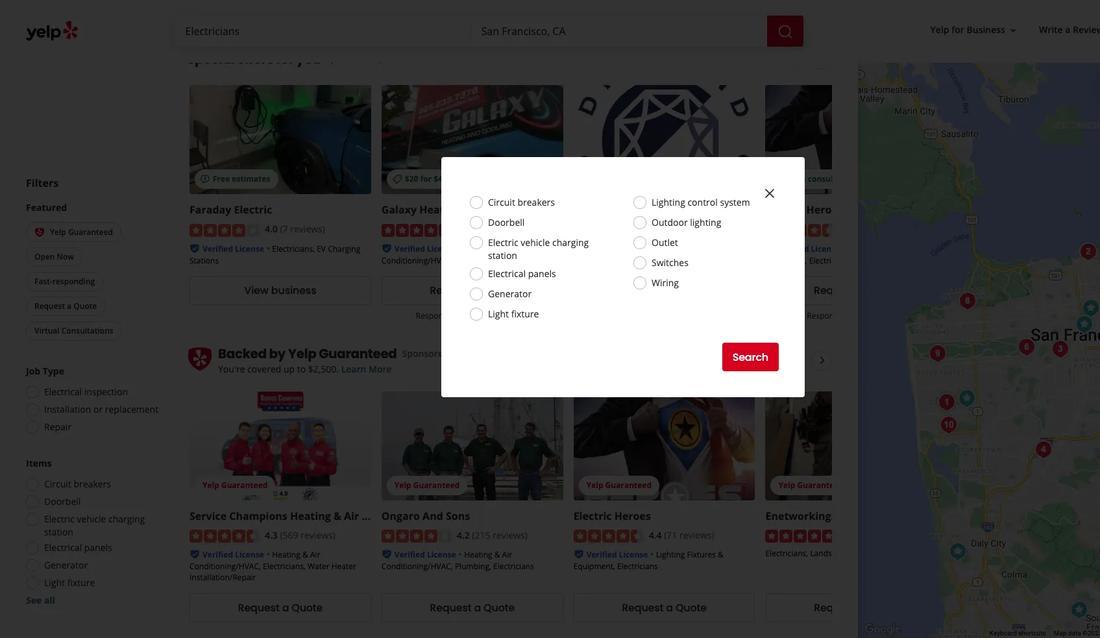 Task type: describe. For each thing, give the bounding box(es) containing it.
request for guaranteed electric heroes link
[[622, 601, 664, 615]]

electric heroes for guaranteed
[[574, 509, 651, 523]]

4.7 (28 reviews)
[[649, 223, 715, 235]]

16 verified v2 image for galaxy heating & air conditioning, solar, electrical
[[382, 243, 392, 254]]

equipment, for yelp
[[574, 561, 616, 572]]

control
[[688, 196, 718, 208]]

conditioning/hvac, for ongaro
[[382, 561, 453, 572]]

(215
[[472, 529, 491, 541]]

you're
[[218, 363, 245, 375]]

responds for responds in about
[[807, 310, 843, 321]]

fast-responding
[[34, 276, 95, 287]]

16 verified v2 image for service champions heating & air conditioning
[[190, 549, 200, 560]]

enetworking510 link
[[766, 509, 849, 523]]

light fixture inside "option group"
[[44, 577, 95, 589]]

1 vertical spatial generator
[[44, 559, 88, 571]]

0 horizontal spatial 4.4 star rating image
[[574, 530, 644, 543]]

yelp guaranteed for ongaro
[[395, 480, 460, 491]]

installation
[[44, 403, 91, 416]]

0 horizontal spatial station
[[44, 526, 73, 538]]

4.0 (7 reviews)
[[265, 223, 325, 235]]

license for faraday electric
[[235, 243, 264, 254]]

up
[[284, 363, 295, 375]]

sons
[[446, 509, 470, 523]]

solar,
[[563, 203, 593, 217]]

business
[[967, 24, 1006, 36]]

10
[[486, 310, 495, 321]]

(71
[[664, 529, 678, 541]]

galaxy heating & air conditioning, solar, electrical link
[[382, 203, 643, 217]]

filters
[[26, 176, 59, 190]]

gavin chen image
[[1031, 437, 1057, 463]]

write
[[1040, 24, 1064, 36]]

4.8 star rating image
[[382, 224, 452, 237]]

16 verified v2 image for ongaro and sons
[[382, 549, 392, 560]]

reviews) for heroes
[[680, 529, 715, 541]]

deal
[[449, 174, 467, 185]]

faraday electric
[[190, 203, 272, 217]]

general sf image
[[926, 341, 952, 367]]

©2023
[[1083, 630, 1101, 637]]

faraday
[[190, 203, 231, 217]]

items
[[26, 457, 52, 470]]

next image
[[815, 52, 831, 67]]

lighting fixtures & equipment, electricians for yelp guaranteed
[[574, 550, 724, 572]]

option group containing job type
[[22, 365, 161, 438]]

enetworking510 image
[[1079, 295, 1101, 321]]

4.2 star rating image
[[382, 530, 452, 543]]

business
[[271, 283, 317, 298]]

heater
[[332, 561, 356, 572]]

heating inside the electricians, heating & air conditioning/hvac
[[509, 243, 537, 254]]

conditioning/hvac
[[382, 255, 451, 266]]

learn
[[341, 363, 366, 375]]

guaranteed for ongaro
[[414, 480, 460, 491]]

verified license for ongaro and sons
[[395, 550, 456, 561]]

conditioning,
[[491, 203, 561, 217]]

1 vertical spatial fixture
[[67, 577, 95, 589]]

equipment, for free
[[766, 255, 808, 266]]

yelp for electric heroes
[[587, 480, 604, 491]]

yelp for business
[[931, 24, 1006, 36]]

google image
[[862, 621, 904, 638]]

search
[[733, 350, 769, 365]]

bit
[[574, 203, 589, 217]]

outdoor lighting
[[652, 216, 722, 229]]

heroes for guaranteed
[[615, 509, 651, 523]]

landscaping,
[[811, 548, 858, 559]]

keyboard shortcuts
[[990, 630, 1047, 637]]

fast-
[[34, 276, 52, 287]]

verified for ongaro and sons
[[395, 550, 425, 561]]

fixtures for yelp guaranteed
[[687, 550, 716, 561]]

review
[[1074, 24, 1101, 36]]

offers
[[237, 50, 274, 68]]

license for galaxy heating & air conditioning, solar, electrical
[[427, 243, 456, 254]]

responds in about 10 minutes
[[416, 310, 529, 321]]

close image
[[762, 186, 778, 201]]

electrical inspection
[[44, 386, 128, 398]]

to
[[297, 363, 306, 375]]

in for responds in about
[[845, 310, 852, 321]]

view
[[244, 283, 269, 298]]

electricians, inside "heating & air conditioning/hvac, electricians, water heater installation/repair"
[[263, 561, 306, 572]]

electricians down 4.4
[[618, 561, 658, 572]]

16 yelp guaranteed v2 image
[[34, 227, 45, 238]]

yelp inside button
[[50, 226, 66, 237]]

yelp for enetworking510
[[779, 480, 796, 491]]

lighting control system
[[652, 196, 751, 208]]

4 yelp guaranteed link from the left
[[766, 391, 948, 501]]

electricians, ev charging stations
[[190, 243, 361, 266]]

reviews) for champions
[[301, 529, 336, 541]]

free estimates link
[[190, 85, 371, 194]]

verified license button for faraday electric
[[203, 242, 264, 254]]

0 horizontal spatial charging
[[108, 513, 145, 525]]

light fixture inside search dialog
[[488, 308, 539, 320]]

for for yelp
[[952, 24, 965, 36]]

electric heroes for consultations
[[766, 203, 843, 217]]

special offers for you
[[187, 50, 321, 68]]

see all button
[[26, 594, 55, 607]]

handyman heroes image
[[1015, 334, 1041, 360]]

0 horizontal spatial sponsored
[[326, 53, 373, 65]]

inspection
[[84, 386, 128, 398]]

heating inside heating & air conditioning/hvac, plumbing, electricians
[[464, 550, 493, 561]]

doorbell inside "option group"
[[44, 495, 81, 508]]

installation or replacement
[[44, 403, 159, 416]]

search dialog
[[0, 0, 1101, 638]]

16 verified v2 image for faraday electric
[[190, 243, 200, 254]]

verified license for faraday electric
[[203, 243, 264, 254]]

see all
[[26, 594, 55, 607]]

bryan poli electrical contractor image
[[955, 288, 981, 314]]

enetworking510
[[766, 509, 849, 523]]

electricians, heating & air conditioning/hvac
[[382, 243, 557, 266]]

outdoor
[[652, 216, 688, 229]]

guaranteed for electric
[[606, 480, 652, 491]]

& inside "heating & air conditioning/hvac, electricians, water heater installation/repair"
[[303, 550, 308, 561]]

4.4
[[649, 529, 662, 541]]

verified license button for electric heroes
[[587, 548, 648, 561]]

wiring
[[652, 277, 679, 289]]

$40
[[434, 174, 447, 185]]

verified for electric heroes
[[587, 550, 617, 561]]

charging
[[328, 243, 361, 254]]

bay electric image
[[1076, 239, 1101, 265]]

faraday electric link
[[190, 203, 272, 217]]

16 info v2 image
[[375, 54, 386, 64]]

request for enetworking510 'link'
[[814, 601, 856, 615]]

16 verified v2 image for electric heroes
[[574, 549, 584, 560]]

guaranteed up enetworking510
[[798, 480, 844, 491]]

conditioning
[[362, 509, 428, 523]]

verified license for galaxy heating & air conditioning, solar, electrical
[[395, 243, 456, 254]]

1 vertical spatial electric vehicle charging station
[[44, 513, 145, 538]]

guaranteed inside button
[[68, 226, 113, 237]]

lighting fixtures & equipment, electricians for free consultations
[[766, 243, 916, 266]]

request for ongaro and sons link
[[430, 601, 472, 615]]

water
[[308, 561, 330, 572]]

view business
[[244, 283, 317, 298]]

a inside "featured" group
[[67, 301, 72, 312]]

lighting
[[690, 216, 722, 229]]

fixture inside search dialog
[[511, 308, 539, 320]]

open now button
[[26, 247, 83, 267]]

consultations
[[62, 325, 113, 336]]

verified for galaxy heating & air conditioning, solar, electrical
[[395, 243, 425, 254]]

air inside heating & air conditioning/hvac, plumbing, electricians
[[502, 550, 512, 561]]

quote inside "featured" group
[[74, 301, 97, 312]]

map
[[1054, 630, 1067, 637]]

4.8 (784 reviews)
[[457, 223, 528, 235]]

4.3 (569 reviews)
[[265, 529, 336, 541]]

0 horizontal spatial breakers
[[74, 478, 111, 490]]

electricians, for landscaping,
[[766, 548, 809, 559]]

responds in about
[[807, 310, 877, 321]]

system
[[720, 196, 751, 208]]

repair
[[44, 421, 72, 433]]

circuit inside search dialog
[[488, 196, 516, 208]]

& inside the electricians, heating & air conditioning/hvac
[[539, 243, 545, 254]]

shortcuts
[[1019, 630, 1047, 637]]

request a quote inside "featured" group
[[34, 301, 97, 312]]

4.2
[[457, 529, 470, 541]]

yelp guaranteed link for and
[[382, 391, 563, 501]]



Task type: locate. For each thing, give the bounding box(es) containing it.
0 vertical spatial heroes
[[807, 203, 843, 217]]

now
[[57, 251, 74, 262]]

write a review
[[1040, 24, 1101, 36]]

charging
[[553, 236, 589, 249], [108, 513, 145, 525]]

3 yelp guaranteed link from the left
[[574, 391, 756, 501]]

4.7 star rating image
[[574, 224, 644, 237]]

1 about from the left
[[463, 310, 484, 321]]

reviews) for electric
[[290, 223, 325, 235]]

1 horizontal spatial lighting fixtures & equipment, electricians
[[766, 243, 916, 266]]

heating up 4.3 (569 reviews)
[[290, 509, 331, 523]]

16 verified v2 image down 4.2 star rating image
[[382, 549, 392, 560]]

1 horizontal spatial doorbell
[[488, 216, 525, 229]]

electric vehicle charging station
[[488, 236, 589, 262], [44, 513, 145, 538]]

4.4 star rating image left 4.4
[[574, 530, 644, 543]]

1 16 verified v2 image from the left
[[190, 549, 200, 560]]

2 vertical spatial for
[[420, 174, 432, 185]]

verified license button for service champions heating & air conditioning
[[203, 548, 264, 561]]

1 horizontal spatial responds
[[807, 310, 843, 321]]

0 vertical spatial fixtures
[[879, 243, 908, 254]]

bit electrical image
[[946, 539, 972, 565]]

0 vertical spatial circuit
[[488, 196, 516, 208]]

2 option group from the top
[[22, 457, 161, 607]]

for left business
[[952, 24, 965, 36]]

request for electric heroes link related to consultations
[[814, 283, 856, 298]]

heating down (569
[[272, 550, 301, 561]]

yelp for ongaro and sons
[[395, 480, 412, 491]]

user actions element
[[921, 18, 1101, 44]]

electric inside search dialog
[[488, 236, 519, 249]]

1 horizontal spatial fixture
[[511, 308, 539, 320]]

search button
[[723, 343, 779, 371]]

sponsored left 16 info v2 image
[[326, 53, 373, 65]]

4.8
[[457, 223, 470, 235]]

electricians
[[574, 242, 615, 253], [810, 255, 850, 266], [494, 561, 534, 572], [618, 561, 658, 572]]

conditioning/hvac, down 4.3 star rating image on the left of page
[[190, 561, 261, 572]]

electricians, landscaping, carpenters
[[766, 548, 901, 559]]

1 horizontal spatial heroes
[[807, 203, 843, 217]]

guaranteed up 4.4
[[606, 480, 652, 491]]

yelp guaranteed up now
[[50, 226, 113, 237]]

in for responds in about 10 minutes
[[454, 310, 461, 321]]

type
[[43, 365, 64, 377]]

breakers
[[518, 196, 555, 208], [74, 478, 111, 490]]

verified license button for ongaro and sons
[[395, 548, 456, 561]]

electrical panels up minutes
[[488, 268, 556, 280]]

2 responds from the left
[[807, 310, 843, 321]]

option group containing items
[[22, 457, 161, 607]]

electricians, for ev
[[272, 243, 315, 254]]

responds for responds in about 10 minutes
[[416, 310, 452, 321]]

outlet
[[652, 236, 678, 249]]

1 vertical spatial charging
[[108, 513, 145, 525]]

heating & air conditioning/hvac, plumbing, electricians
[[382, 550, 534, 572]]

4.4 star rating image down 'close' image
[[766, 224, 836, 237]]

0 vertical spatial vehicle
[[521, 236, 550, 249]]

verified license for electric heroes
[[587, 550, 648, 561]]

authentic electrical image
[[937, 412, 963, 438]]

electric heroes link for consultations
[[766, 203, 843, 217]]

and
[[423, 509, 443, 523]]

1 yelp guaranteed link from the left
[[190, 391, 371, 501]]

0 vertical spatial panels
[[528, 268, 556, 280]]

1 vertical spatial equipment,
[[574, 561, 616, 572]]

galaxy
[[382, 203, 417, 217]]

electric
[[234, 203, 272, 217], [766, 203, 804, 217], [488, 236, 519, 249], [574, 509, 612, 523], [44, 513, 74, 525]]

2 conditioning/hvac, from the left
[[382, 561, 453, 572]]

1 vertical spatial electrical panels
[[44, 542, 112, 554]]

0 horizontal spatial circuit
[[44, 478, 71, 490]]

1 vertical spatial circuit
[[44, 478, 71, 490]]

electric heroes link up 4.4
[[574, 509, 651, 523]]

electrical panels inside search dialog
[[488, 268, 556, 280]]

verified license button for galaxy heating & air conditioning, solar, electrical
[[395, 242, 456, 254]]

16 verified v2 image up conditioning/hvac
[[382, 243, 392, 254]]

1 horizontal spatial vehicle
[[521, 236, 550, 249]]

0 vertical spatial circuit breakers
[[488, 196, 555, 208]]

special
[[187, 50, 234, 68]]

reviews) right the (71
[[680, 529, 715, 541]]

electricians down '4.7 star rating' image
[[574, 242, 615, 253]]

air down '4.2 (215 reviews)' on the bottom of page
[[502, 550, 512, 561]]

keyboard shortcuts button
[[990, 629, 1047, 638]]

circuit up 4.8 (784 reviews)
[[488, 196, 516, 208]]

electric heroes up 4.4
[[574, 509, 651, 523]]

free for free estimates
[[213, 174, 230, 185]]

generator up minutes
[[488, 288, 532, 300]]

2 about from the left
[[854, 310, 875, 321]]

circuit down items
[[44, 478, 71, 490]]

1 free from the left
[[213, 174, 230, 185]]

0 horizontal spatial 16 verified v2 image
[[190, 549, 200, 560]]

free consultations link
[[766, 85, 948, 194]]

yelp guaranteed up ongaro and sons
[[395, 480, 460, 491]]

free price estimates from local electricians image
[[683, 0, 748, 16]]

1 in from the left
[[454, 310, 461, 321]]

0 vertical spatial light
[[488, 308, 509, 320]]

reviews) right (215
[[493, 529, 528, 541]]

1 vertical spatial station
[[44, 526, 73, 538]]

backed by yelp guaranteed sponsored you're covered up to $2,500. learn more
[[218, 345, 449, 375]]

$20
[[405, 174, 418, 185]]

reviews) right (28
[[680, 223, 715, 235]]

yelp
[[931, 24, 950, 36], [50, 226, 66, 237], [203, 480, 219, 491], [395, 480, 412, 491], [587, 480, 604, 491], [779, 480, 796, 491]]

0 vertical spatial electric heroes link
[[766, 203, 843, 217]]

electricians, down (569
[[263, 561, 306, 572]]

or
[[93, 403, 103, 416]]

guaranteed
[[68, 226, 113, 237], [221, 480, 268, 491], [414, 480, 460, 491], [606, 480, 652, 491], [798, 480, 844, 491]]

1 vertical spatial doorbell
[[44, 495, 81, 508]]

1 horizontal spatial generator
[[488, 288, 532, 300]]

1 horizontal spatial panels
[[528, 268, 556, 280]]

reviews) for heating
[[493, 223, 528, 235]]

featured group
[[23, 201, 161, 344]]

data
[[1069, 630, 1082, 637]]

electricians inside heating & air conditioning/hvac, plumbing, electricians
[[494, 561, 534, 572]]

air
[[474, 203, 489, 217], [547, 243, 557, 254], [344, 509, 359, 523], [310, 550, 320, 561], [502, 550, 512, 561]]

1 vertical spatial breakers
[[74, 478, 111, 490]]

1 conditioning/hvac, from the left
[[190, 561, 261, 572]]

free for free consultations
[[789, 174, 806, 185]]

0 horizontal spatial in
[[454, 310, 461, 321]]

fixture
[[511, 308, 539, 320], [67, 577, 95, 589]]

1 horizontal spatial sponsored
[[402, 347, 449, 360]]

0 vertical spatial equipment,
[[766, 255, 808, 266]]

0 horizontal spatial free
[[213, 174, 230, 185]]

verified for faraday electric
[[203, 243, 233, 254]]

more
[[369, 363, 392, 375]]

5 star rating image
[[766, 530, 836, 543]]

heating inside "heating & air conditioning/hvac, electricians, water heater installation/repair"
[[272, 550, 301, 561]]

electrical inside search dialog
[[488, 268, 526, 280]]

free right 16 free estimates v2 image
[[213, 174, 230, 185]]

open
[[34, 251, 55, 262]]

4.4 (71 reviews)
[[649, 529, 715, 541]]

0 horizontal spatial circuit breakers
[[44, 478, 111, 490]]

electricians, down 4.0 (7 reviews) at left top
[[272, 243, 315, 254]]

4.0
[[265, 223, 278, 235]]

faraday electric image
[[1072, 312, 1098, 338]]

panels inside search dialog
[[528, 268, 556, 280]]

breakers inside search dialog
[[518, 196, 555, 208]]

minutes
[[497, 310, 529, 321]]

circuit breakers up 4.8 (784 reviews)
[[488, 196, 555, 208]]

0 horizontal spatial electric heroes
[[574, 509, 651, 523]]

(7
[[280, 223, 288, 235]]

circuit breakers down items
[[44, 478, 111, 490]]

for left the $40 at the top left of page
[[420, 174, 432, 185]]

4.2 (215 reviews)
[[457, 529, 528, 541]]

guaranteed up the champions
[[221, 480, 268, 491]]

air inside the electricians, heating & air conditioning/hvac
[[547, 243, 557, 254]]

verified
[[203, 243, 233, 254], [395, 243, 425, 254], [779, 243, 809, 254], [203, 550, 233, 561], [395, 550, 425, 561], [587, 550, 617, 561]]

1 horizontal spatial in
[[845, 310, 852, 321]]

1 horizontal spatial station
[[488, 249, 518, 262]]

0 vertical spatial charging
[[553, 236, 589, 249]]

1 horizontal spatial conditioning/hvac,
[[382, 561, 453, 572]]

for inside button
[[952, 24, 965, 36]]

0 vertical spatial electrical panels
[[488, 268, 556, 280]]

(569
[[280, 529, 298, 541]]

1 horizontal spatial circuit
[[488, 196, 516, 208]]

keyboard
[[990, 630, 1017, 637]]

stations
[[190, 255, 219, 266]]

electricians down '4.2 (215 reviews)' on the bottom of page
[[494, 561, 534, 572]]

yelp for service champions heating & air conditioning
[[203, 480, 219, 491]]

reviews) down galaxy heating & air conditioning, solar, electrical link
[[493, 223, 528, 235]]

for left you
[[276, 50, 294, 68]]

virtual consultations
[[34, 325, 113, 336]]

heroes up 4.4
[[615, 509, 651, 523]]

conditioning/hvac, inside "heating & air conditioning/hvac, electricians, water heater installation/repair"
[[190, 561, 261, 572]]

lighting for yelp guaranteed
[[657, 550, 685, 561]]

guaranteed up now
[[68, 226, 113, 237]]

lighting fixtures & equipment, electricians up 'responds in about'
[[766, 243, 916, 266]]

1 horizontal spatial charging
[[553, 236, 589, 249]]

verified for service champions heating & air conditioning
[[203, 550, 233, 561]]

electric vehicle charging station inside search dialog
[[488, 236, 589, 262]]

conditioning/hvac, for service
[[190, 561, 261, 572]]

light inside search dialog
[[488, 308, 509, 320]]

electricians, for heating
[[464, 243, 507, 254]]

request for galaxy heating & air conditioning, solar, electrical link
[[430, 283, 472, 298]]

1 horizontal spatial light fixture
[[488, 308, 539, 320]]

(784
[[472, 223, 491, 235]]

0 vertical spatial station
[[488, 249, 518, 262]]

circuit breakers inside search dialog
[[488, 196, 555, 208]]

responding
[[52, 276, 95, 287]]

electricians, inside electricians, ev charging stations
[[272, 243, 315, 254]]

license for service champions heating & air conditioning
[[235, 550, 264, 561]]

16 verified v2 image
[[190, 549, 200, 560], [574, 549, 584, 560]]

free estimates
[[213, 174, 271, 185]]

generator up all
[[44, 559, 88, 571]]

yelp guaranteed up 4.4
[[587, 480, 652, 491]]

electricians up 'responds in about'
[[810, 255, 850, 266]]

you
[[296, 50, 321, 68]]

0 horizontal spatial equipment,
[[574, 561, 616, 572]]

0 vertical spatial fixture
[[511, 308, 539, 320]]

reviews) down service champions heating & air conditioning
[[301, 529, 336, 541]]

0 vertical spatial for
[[952, 24, 965, 36]]

0 vertical spatial 4.4 star rating image
[[766, 224, 836, 237]]

1 vertical spatial fixtures
[[687, 550, 716, 561]]

yelp guaranteed link
[[190, 391, 371, 501], [382, 391, 563, 501], [574, 391, 756, 501], [766, 391, 948, 501]]

0 horizontal spatial light fixture
[[44, 577, 95, 589]]

1 horizontal spatial equipment,
[[766, 255, 808, 266]]

2 free from the left
[[789, 174, 806, 185]]

electricians, down (784
[[464, 243, 507, 254]]

service champions heating & air conditioning link
[[190, 509, 428, 523]]

1 horizontal spatial electrical panels
[[488, 268, 556, 280]]

0 vertical spatial light fixture
[[488, 308, 539, 320]]

0 horizontal spatial fixtures
[[687, 550, 716, 561]]

4.3
[[265, 529, 278, 541]]

0 horizontal spatial doorbell
[[44, 495, 81, 508]]

air down conditioning,
[[547, 243, 557, 254]]

for for $20
[[420, 174, 432, 185]]

0 horizontal spatial lighting fixtures & equipment, electricians
[[574, 550, 724, 572]]

electrical
[[591, 203, 639, 217], [595, 203, 643, 217], [488, 268, 526, 280], [44, 386, 82, 398], [44, 542, 82, 554]]

ev
[[317, 243, 326, 254]]

search image
[[778, 24, 793, 39]]

responds
[[416, 310, 452, 321], [807, 310, 843, 321]]

16 free estimates v2 image
[[200, 174, 210, 185]]

1 vertical spatial electric heroes
[[574, 509, 651, 523]]

0 vertical spatial lighting fixtures & equipment, electricians
[[766, 243, 916, 266]]

1 horizontal spatial light
[[488, 308, 509, 320]]

conditioning/hvac, down 4.2 star rating image
[[382, 561, 453, 572]]

responds up next image
[[807, 310, 843, 321]]

champions
[[229, 509, 288, 523]]

1 vertical spatial sponsored
[[402, 347, 449, 360]]

1 horizontal spatial free
[[789, 174, 806, 185]]

sponsored down responds in about 10 minutes
[[402, 347, 449, 360]]

responds left 10
[[416, 310, 452, 321]]

air up 'water' at the bottom of the page
[[310, 550, 320, 561]]

1 vertical spatial option group
[[22, 457, 161, 607]]

0 horizontal spatial panels
[[84, 542, 112, 554]]

1 vertical spatial light fixture
[[44, 577, 95, 589]]

replacement
[[105, 403, 159, 416]]

yelp guaranteed up enetworking510
[[779, 480, 844, 491]]

0 horizontal spatial vehicle
[[77, 513, 106, 525]]

conditioning/hvac, inside heating & air conditioning/hvac, plumbing, electricians
[[382, 561, 453, 572]]

$20 for $40 deal link
[[382, 85, 563, 194]]

yelp inside button
[[931, 24, 950, 36]]

request a quote button
[[382, 277, 563, 305], [574, 277, 756, 305], [766, 277, 948, 305], [26, 297, 105, 316], [190, 594, 371, 622], [382, 594, 563, 622], [574, 594, 756, 622], [766, 594, 948, 622]]

plumbing,
[[455, 561, 492, 572]]

4.4 star rating image
[[766, 224, 836, 237], [574, 530, 644, 543]]

about for responds in about 10 minutes
[[463, 310, 484, 321]]

0 horizontal spatial conditioning/hvac,
[[190, 561, 261, 572]]

electric heroes
[[766, 203, 843, 217], [574, 509, 651, 523]]

open now
[[34, 251, 74, 262]]

generator inside search dialog
[[488, 288, 532, 300]]

air inside "heating & air conditioning/hvac, electricians, water heater installation/repair"
[[310, 550, 320, 561]]

1 horizontal spatial fixtures
[[879, 243, 908, 254]]

0 horizontal spatial electrical panels
[[44, 542, 112, 554]]

sponsored inside 'backed by yelp guaranteed sponsored you're covered up to $2,500. learn more'
[[402, 347, 449, 360]]

switches
[[652, 257, 689, 269]]

virtual consultations button
[[26, 321, 122, 341]]

0 horizontal spatial electric heroes link
[[574, 509, 651, 523]]

electric heroes link down free consultations
[[766, 203, 843, 217]]

1 horizontal spatial electric vehicle charging station
[[488, 236, 589, 262]]

heating up 4.8
[[420, 203, 460, 217]]

job
[[26, 365, 40, 377]]

fast-responding button
[[26, 272, 103, 292]]

1 vertical spatial electric heroes link
[[574, 509, 651, 523]]

1 vertical spatial vehicle
[[77, 513, 106, 525]]

lighting for free consultations
[[849, 243, 877, 254]]

0 horizontal spatial light
[[44, 577, 65, 589]]

& inside heating & air conditioning/hvac, plumbing, electricians
[[495, 550, 500, 561]]

1 vertical spatial light
[[44, 577, 65, 589]]

yelp guaranteed up the champions
[[203, 480, 268, 491]]

yelp guaranteed for service
[[203, 480, 268, 491]]

1 vertical spatial panels
[[84, 542, 112, 554]]

reviews) for electrical
[[680, 223, 715, 235]]

option group
[[22, 365, 161, 438], [22, 457, 161, 607]]

reviews)
[[290, 223, 325, 235], [493, 223, 528, 235], [680, 223, 715, 235], [301, 529, 336, 541], [493, 529, 528, 541], [680, 529, 715, 541]]

2 vertical spatial lighting
[[657, 550, 685, 561]]

galaxy heating & air conditioning, solar, electrical
[[382, 203, 643, 217]]

1 horizontal spatial 4.4 star rating image
[[766, 224, 836, 237]]

about
[[463, 310, 484, 321], [854, 310, 875, 321]]

0 vertical spatial generator
[[488, 288, 532, 300]]

by
[[269, 345, 286, 363]]

yelp guaranteed button
[[26, 222, 121, 242]]

1 horizontal spatial circuit breakers
[[488, 196, 555, 208]]

reviews) right the (7
[[290, 223, 325, 235]]

(28
[[664, 223, 678, 235]]

$2,500.
[[308, 363, 339, 375]]

1 horizontal spatial electric heroes
[[766, 203, 843, 217]]

a inside write a review link
[[1066, 24, 1071, 36]]

0 horizontal spatial for
[[276, 50, 294, 68]]

guaranteed for service
[[221, 480, 268, 491]]

electric heroes down free consultations
[[766, 203, 843, 217]]

0 vertical spatial sponsored
[[326, 53, 373, 65]]

featured
[[26, 201, 67, 213]]

free
[[213, 174, 230, 185], [789, 174, 806, 185]]

0 horizontal spatial about
[[463, 310, 484, 321]]

yelp guaranteed link for heroes
[[574, 391, 756, 501]]

0 vertical spatial option group
[[22, 365, 161, 438]]

air up (784
[[474, 203, 489, 217]]

2 16 verified v2 image from the left
[[574, 549, 584, 560]]

sr electric image
[[1067, 597, 1093, 623]]

license for electric heroes
[[619, 550, 648, 561]]

vehicle inside search dialog
[[521, 236, 550, 249]]

heroes down free consultations
[[807, 203, 843, 217]]

0 vertical spatial lighting
[[652, 196, 686, 208]]

lighting inside search dialog
[[652, 196, 686, 208]]

all
[[44, 594, 55, 607]]

16 deal v2 image
[[392, 174, 403, 185]]

job type
[[26, 365, 64, 377]]

lighting fixtures & equipment, electricians down 4.4
[[574, 550, 724, 572]]

4 star rating image
[[190, 224, 260, 237]]

light
[[488, 308, 509, 320], [44, 577, 65, 589]]

electricians, inside the electricians, heating & air conditioning/hvac
[[464, 243, 507, 254]]

heating up plumbing,
[[464, 550, 493, 561]]

reviews) for and
[[493, 529, 528, 541]]

about for responds in about
[[854, 310, 875, 321]]

installation/repair
[[190, 572, 256, 583]]

None search field
[[175, 16, 806, 47]]

request for service champions heating & air conditioning link
[[238, 601, 280, 615]]

2 in from the left
[[845, 310, 852, 321]]

1 horizontal spatial electric heroes link
[[766, 203, 843, 217]]

mfc electric image
[[955, 386, 981, 412]]

electric heroes link for guaranteed
[[574, 509, 651, 523]]

1 vertical spatial circuit breakers
[[44, 478, 111, 490]]

free left consultations
[[789, 174, 806, 185]]

station inside search dialog
[[488, 249, 518, 262]]

0 horizontal spatial generator
[[44, 559, 88, 571]]

yelp guaranteed for electric
[[587, 480, 652, 491]]

conditioning/hvac,
[[190, 561, 261, 572], [382, 561, 453, 572]]

heroes
[[807, 203, 843, 217], [615, 509, 651, 523]]

1 horizontal spatial for
[[420, 174, 432, 185]]

1 horizontal spatial 16 verified v2 image
[[574, 549, 584, 560]]

0 horizontal spatial responds
[[416, 310, 452, 321]]

16 verified v2 image up 'stations'
[[190, 243, 200, 254]]

request for "bit electrical" link
[[622, 283, 664, 298]]

0 vertical spatial electric heroes
[[766, 203, 843, 217]]

fixtures for free consultations
[[879, 243, 908, 254]]

1 vertical spatial heroes
[[615, 509, 651, 523]]

guaranteed up and
[[414, 480, 460, 491]]

yelp guaranteed inside button
[[50, 226, 113, 237]]

4.3 star rating image
[[190, 530, 260, 543]]

license
[[235, 243, 264, 254], [427, 243, 456, 254], [811, 243, 840, 254], [235, 550, 264, 561], [427, 550, 456, 561], [619, 550, 648, 561]]

estimates
[[232, 174, 271, 185]]

1 horizontal spatial about
[[854, 310, 875, 321]]

0 horizontal spatial heroes
[[615, 509, 651, 523]]

map region
[[729, 0, 1101, 638]]

next image
[[815, 353, 831, 368]]

1 vertical spatial for
[[276, 50, 294, 68]]

yelp guaranteed link for champions
[[190, 391, 371, 501]]

1 vertical spatial lighting
[[849, 243, 877, 254]]

doorbell inside search dialog
[[488, 216, 525, 229]]

air left conditioning on the bottom left
[[344, 509, 359, 523]]

2 yelp guaranteed link from the left
[[382, 391, 563, 501]]

1 option group from the top
[[22, 365, 161, 438]]

ongaro
[[382, 509, 420, 523]]

request inside "featured" group
[[34, 301, 65, 312]]

bv electric image
[[935, 390, 961, 416], [935, 390, 961, 416]]

previous image
[[785, 52, 801, 67]]

free consultations
[[789, 174, 861, 185]]

heating down 4.8 (784 reviews)
[[509, 243, 537, 254]]

fixtures
[[879, 243, 908, 254], [687, 550, 716, 561]]

service champions heating & air conditioning
[[190, 509, 428, 523]]

charging inside search dialog
[[553, 236, 589, 249]]

consultations
[[808, 174, 861, 185]]

0 horizontal spatial electric vehicle charging station
[[44, 513, 145, 538]]

electrical panels up all
[[44, 542, 112, 554]]

0 horizontal spatial fixture
[[67, 577, 95, 589]]

1 vertical spatial lighting fixtures & equipment, electricians
[[574, 550, 724, 572]]

16 verified v2 image
[[190, 243, 200, 254], [382, 243, 392, 254], [382, 549, 392, 560]]

verified license for service champions heating & air conditioning
[[203, 550, 264, 561]]

heroes for consultations
[[807, 203, 843, 217]]

electricians, down 5 star rating image
[[766, 548, 809, 559]]

electro integrity image
[[1048, 336, 1074, 362]]

16 chevron down v2 image
[[1008, 25, 1019, 36]]

1 responds from the left
[[416, 310, 452, 321]]

license for ongaro and sons
[[427, 550, 456, 561]]



Task type: vqa. For each thing, say whether or not it's contained in the screenshot.
Genesis Home Services icon at the right of the page
no



